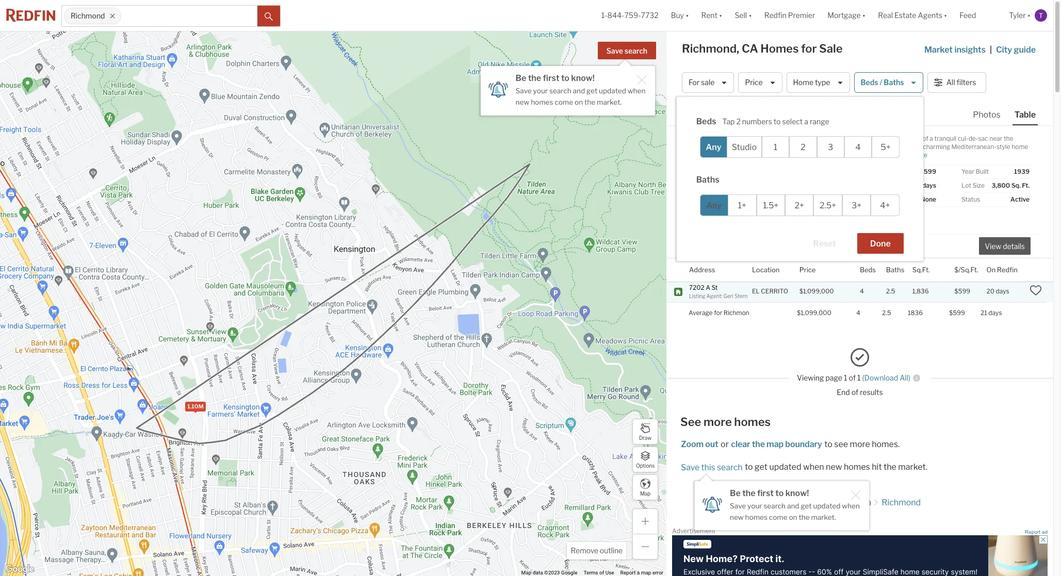 Task type: describe. For each thing, give the bounding box(es) containing it.
end
[[911, 135, 922, 142]]

sell ▾ button
[[735, 0, 753, 31]]

end
[[838, 388, 851, 397]]

richmond,
[[682, 42, 740, 55]]

3+ radio
[[843, 195, 872, 216]]

california
[[835, 498, 872, 508]]

7732
[[641, 11, 659, 20]]

0 vertical spatial days
[[923, 182, 937, 189]]

2 inside checkbox
[[801, 142, 806, 152]]

error
[[653, 571, 664, 576]]

tap
[[723, 117, 735, 126]]

2 horizontal spatial 1
[[858, 374, 861, 383]]

sell ▾ button
[[729, 0, 759, 31]]

report a map error
[[621, 571, 664, 576]]

any for studio
[[706, 142, 722, 152]]

x-out this home image
[[888, 240, 901, 252]]

results
[[861, 388, 884, 397]]

save your search and get updated when new homes come on the market. for the topmost be the first to know! dialog
[[516, 87, 646, 106]]

near
[[990, 135, 1003, 142]]

beds for beds / baths
[[861, 78, 879, 87]]

search inside save search button
[[625, 46, 648, 55]]

updated for the topmost be the first to know! dialog
[[599, 87, 627, 95]]

see more homes
[[681, 416, 771, 429]]

new for the topmost be the first to know! dialog
[[516, 98, 530, 106]]

done button
[[858, 233, 904, 254]]

guide
[[1015, 45, 1037, 55]]

ad region
[[673, 536, 1049, 577]]

1 horizontal spatial map
[[767, 440, 784, 450]]

1 horizontal spatial know!
[[786, 489, 810, 499]]

draw
[[640, 435, 652, 441]]

sq. for 3,800
[[1012, 182, 1022, 189]]

2 option group from the top
[[700, 195, 900, 216]]

mortgage ▾ button
[[828, 0, 866, 31]]

4 for 1,836
[[861, 288, 865, 295]]

sale
[[820, 42, 843, 55]]

0 vertical spatial 2
[[737, 117, 741, 126]]

all filters
[[947, 78, 977, 87]]

mediterranean-
[[952, 143, 997, 151]]

1 vertical spatial and
[[788, 502, 800, 511]]

a
[[706, 284, 711, 291]]

photo of 7202 a st, el cerrito, ca 94530 image
[[682, 126, 861, 258]]

days for 1,836
[[997, 288, 1010, 295]]

dialog containing beds
[[677, 97, 924, 261]]

report for report ad
[[1026, 530, 1041, 535]]

of inside the nestled at the end of a tranquil cul-de-sac near the albany border, this charming mediterranean-style home exudes vintag...
[[923, 135, 929, 142]]

baths inside dialog
[[697, 175, 720, 185]]

real estate agents ▾ button
[[873, 0, 954, 31]]

view details link
[[980, 236, 1031, 255]]

viewing page 1 of 1 (download all)
[[798, 374, 911, 383]]

1,836 for 1,836
[[913, 288, 930, 295]]

nestled at the end of a tranquil cul-de-sac near the albany border, this charming mediterranean-style home exudes vintag...
[[869, 135, 1029, 159]]

3,800
[[992, 182, 1011, 189]]

previous button image
[[692, 184, 703, 194]]

richmond, ca homes for sale
[[682, 42, 843, 55]]

$1,099,000 for 1,836
[[800, 288, 835, 295]]

beds / baths
[[861, 78, 905, 87]]

ft. for 3,800
[[1023, 182, 1030, 189]]

california link
[[835, 498, 872, 508]]

insights
[[955, 45, 987, 55]]

0 vertical spatial be the first to know! dialog
[[481, 60, 655, 115]]

new for the bottommost be the first to know! dialog
[[731, 513, 744, 522]]

a for of
[[930, 135, 934, 142]]

view
[[986, 242, 1002, 251]]

remove outline
[[571, 547, 623, 555]]

2.5+ radio
[[814, 195, 843, 216]]

lot
[[962, 182, 972, 189]]

1 vertical spatial richmond
[[882, 498, 922, 508]]

$599 for 1836
[[950, 309, 966, 317]]

favorite button checkbox
[[840, 129, 858, 146]]

1 vertical spatial 20 days
[[987, 288, 1010, 295]]

1-844-759-7732
[[602, 11, 659, 20]]

location button
[[753, 259, 780, 282]]

1 horizontal spatial updated
[[770, 463, 802, 472]]

2 horizontal spatial new
[[827, 463, 843, 472]]

see
[[681, 416, 702, 429]]

be the first to know! for the topmost be the first to know! dialog
[[516, 73, 595, 83]]

3
[[829, 142, 834, 152]]

0 horizontal spatial this
[[702, 463, 716, 473]]

home type
[[794, 78, 831, 87]]

estate
[[895, 11, 917, 20]]

stern
[[735, 293, 748, 299]]

terms of use
[[584, 571, 615, 576]]

▾ for buy ▾
[[686, 11, 689, 20]]

all
[[947, 78, 956, 87]]

ad
[[1043, 530, 1049, 535]]

cerrito
[[762, 288, 789, 295]]

charming
[[924, 143, 951, 151]]

0 horizontal spatial 20
[[914, 182, 922, 189]]

1 horizontal spatial 1
[[845, 374, 848, 383]]

details
[[1004, 242, 1026, 251]]

1 vertical spatial 20
[[987, 288, 995, 295]]

real estate agents ▾
[[879, 11, 948, 20]]

map for map
[[641, 491, 651, 497]]

studio
[[732, 142, 757, 152]]

0 vertical spatial for
[[802, 42, 818, 55]]

all filters button
[[928, 72, 987, 93]]

google image
[[3, 563, 37, 577]]

homes
[[761, 42, 799, 55]]

7202 a st listing agent: geri stern el cerrito
[[690, 284, 789, 299]]

favorite this home image
[[868, 240, 880, 252]]

0 vertical spatial $599
[[921, 168, 937, 176]]

photos
[[974, 110, 1001, 120]]

4 for 1836
[[857, 309, 861, 317]]

be the first to know! for the bottommost be the first to know! dialog
[[731, 489, 810, 499]]

come for the bottommost be the first to know! dialog
[[770, 513, 788, 522]]

3 checkbox
[[818, 136, 845, 158]]

4+ radio
[[872, 195, 900, 216]]

view details
[[986, 242, 1026, 251]]

redfin link
[[800, 498, 825, 508]]

ca
[[742, 42, 759, 55]]

2 horizontal spatial market.
[[899, 463, 928, 472]]

0 horizontal spatial price button
[[739, 72, 783, 93]]

report for report a map error
[[621, 571, 636, 576]]

year
[[962, 168, 975, 176]]

get for the bottommost be the first to know! dialog
[[801, 502, 812, 511]]

lot size
[[962, 182, 985, 189]]

favorite this home image
[[1030, 285, 1043, 297]]

feed button
[[954, 0, 1004, 31]]

google
[[562, 571, 578, 576]]

feed
[[960, 11, 977, 20]]

|
[[991, 45, 993, 55]]

map button
[[633, 475, 659, 501]]

©2023
[[545, 571, 560, 576]]

map for map data ©2023 google
[[522, 571, 532, 576]]

1939
[[1015, 168, 1030, 176]]

this inside the nestled at the end of a tranquil cul-de-sac near the albany border, this charming mediterranean-style home exudes vintag...
[[912, 143, 922, 151]]

buy ▾ button
[[665, 0, 696, 31]]

to inside dialog
[[774, 117, 781, 126]]

0 horizontal spatial richmond
[[71, 12, 105, 20]]

beds for "beds" button
[[861, 266, 877, 274]]

1+ radio
[[728, 195, 757, 216]]

844-
[[608, 11, 625, 20]]

0 horizontal spatial your
[[534, 87, 548, 95]]

1 horizontal spatial get
[[755, 463, 768, 472]]

first for the topmost be the first to know! dialog
[[543, 73, 560, 83]]

1 horizontal spatial your
[[748, 502, 763, 511]]

end of results
[[838, 388, 884, 397]]

redfin inside on redfin button
[[998, 266, 1018, 274]]

0 vertical spatial when
[[628, 87, 646, 95]]

see
[[835, 440, 849, 450]]

0 horizontal spatial 20 days
[[914, 182, 937, 189]]

$/sq.ft.
[[955, 266, 979, 274]]

tranquil
[[935, 135, 957, 142]]

beds / baths button
[[855, 72, 924, 93]]

2.5 for 1836
[[883, 309, 892, 317]]

2.5+
[[820, 201, 837, 210]]

all)
[[900, 374, 911, 383]]

0 horizontal spatial for
[[715, 309, 723, 317]]

out
[[706, 440, 719, 450]]

address button
[[690, 259, 716, 282]]

Any radio
[[700, 195, 729, 216]]

2 checkbox
[[790, 136, 818, 158]]

reset
[[814, 239, 837, 249]]



Task type: vqa. For each thing, say whether or not it's contained in the screenshot.
bottommost 898K
no



Task type: locate. For each thing, give the bounding box(es) containing it.
0 vertical spatial report
[[1026, 530, 1041, 535]]

any left studio
[[706, 142, 722, 152]]

1 vertical spatial on
[[790, 513, 798, 522]]

1 horizontal spatial when
[[804, 463, 825, 472]]

1 vertical spatial be the first to know! dialog
[[695, 475, 870, 531]]

1 horizontal spatial save your search and get updated when new homes come on the market.
[[731, 502, 861, 522]]

1 vertical spatial redfin
[[998, 266, 1018, 274]]

1 horizontal spatial price
[[800, 266, 816, 274]]

be the first to know! dialog
[[481, 60, 655, 115], [695, 475, 870, 531]]

20 days
[[914, 182, 937, 189], [987, 288, 1010, 295]]

0 vertical spatial and
[[573, 87, 585, 95]]

average
[[689, 309, 713, 317]]

0 vertical spatial price
[[746, 78, 763, 87]]

1 horizontal spatial and
[[788, 502, 800, 511]]

1 vertical spatial a
[[930, 135, 934, 142]]

1 vertical spatial market.
[[899, 463, 928, 472]]

0 horizontal spatial 1
[[774, 142, 778, 152]]

map inside map button
[[641, 491, 651, 497]]

for sale button
[[682, 72, 735, 93]]

a for select
[[805, 117, 809, 126]]

6 ▾ from the left
[[1028, 11, 1031, 20]]

/
[[880, 78, 883, 87]]

beds left tap
[[697, 117, 717, 126]]

more up out
[[704, 416, 732, 429]]

of left use
[[600, 571, 605, 576]]

a left the range
[[805, 117, 809, 126]]

city
[[997, 45, 1013, 55]]

any for 1+
[[707, 201, 723, 210]]

size
[[973, 182, 985, 189]]

1 horizontal spatial be the first to know!
[[731, 489, 810, 499]]

on for the bottommost be the first to know! dialog
[[790, 513, 798, 522]]

for left sale
[[802, 42, 818, 55]]

1 vertical spatial beds
[[697, 117, 717, 126]]

4 ▾ from the left
[[863, 11, 866, 20]]

1,836 for 1,836 sq. ft.
[[834, 228, 855, 237]]

submit search image
[[265, 12, 273, 21]]

ft. right the reset
[[847, 238, 853, 245]]

updated down to get updated when new homes hit the market.
[[814, 502, 841, 511]]

▾ inside 'link'
[[945, 11, 948, 20]]

2.5 left "1836"
[[883, 309, 892, 317]]

1 vertical spatial map
[[522, 571, 532, 576]]

2 vertical spatial a
[[637, 571, 640, 576]]

be for the bottommost be the first to know! dialog
[[731, 489, 741, 499]]

report right use
[[621, 571, 636, 576]]

0 horizontal spatial map
[[522, 571, 532, 576]]

0 vertical spatial new
[[516, 98, 530, 106]]

days right 21
[[989, 309, 1003, 317]]

options
[[637, 463, 655, 469]]

remove richmond image
[[110, 13, 116, 19]]

0 horizontal spatial more
[[704, 416, 732, 429]]

▾ right agents
[[945, 11, 948, 20]]

1 option group from the top
[[700, 136, 900, 158]]

0 vertical spatial richmond
[[71, 12, 105, 20]]

0 vertical spatial be
[[516, 73, 527, 83]]

of up end of results
[[849, 374, 856, 383]]

for
[[689, 78, 700, 87]]

map left boundary
[[767, 440, 784, 450]]

1 horizontal spatial richmond
[[882, 498, 922, 508]]

▾ right rent
[[720, 11, 723, 20]]

▾ right the buy
[[686, 11, 689, 20]]

beds
[[861, 78, 879, 87], [697, 117, 717, 126], [861, 266, 877, 274]]

for down the agent:
[[715, 309, 723, 317]]

2.5 down baths button
[[887, 288, 896, 295]]

any inside radio
[[707, 201, 723, 210]]

redfin premier button
[[759, 0, 822, 31]]

zoom
[[681, 440, 704, 450]]

1-
[[602, 11, 608, 20]]

ft. for 1,836
[[847, 238, 853, 245]]

table button
[[1013, 109, 1039, 125]]

redfin left premier
[[765, 11, 787, 20]]

1 up end of results
[[858, 374, 861, 383]]

5 ▾ from the left
[[945, 11, 948, 20]]

exudes
[[869, 151, 890, 159]]

beds inside button
[[861, 78, 879, 87]]

more right see
[[850, 440, 871, 450]]

built
[[977, 168, 990, 176]]

$599 down $/sq.ft. button
[[955, 288, 971, 295]]

dialog
[[677, 97, 924, 261]]

remove outline button
[[568, 543, 627, 560]]

1+
[[739, 201, 747, 210]]

baths right / on the right
[[885, 78, 905, 87]]

2 vertical spatial $599
[[950, 309, 966, 317]]

0 vertical spatial updated
[[599, 87, 627, 95]]

▾ for tyler ▾
[[1028, 11, 1031, 20]]

view details button
[[980, 238, 1031, 255]]

1 horizontal spatial map
[[641, 491, 651, 497]]

active
[[1011, 196, 1030, 203]]

$599 left 21
[[950, 309, 966, 317]]

sale
[[702, 78, 715, 87]]

20 days up none
[[914, 182, 937, 189]]

1 vertical spatial new
[[827, 463, 843, 472]]

location
[[753, 266, 780, 274]]

2 right tap
[[737, 117, 741, 126]]

1 horizontal spatial come
[[770, 513, 788, 522]]

data
[[533, 571, 543, 576]]

map left error
[[642, 571, 652, 576]]

sell ▾
[[735, 11, 753, 20]]

more
[[913, 151, 928, 159]]

2.5 for 1,836
[[887, 288, 896, 295]]

vintag...
[[891, 151, 913, 159]]

0 horizontal spatial get
[[587, 87, 598, 95]]

updated for the bottommost be the first to know! dialog
[[814, 502, 841, 511]]

richmond left remove richmond image
[[71, 12, 105, 20]]

redfin left "california"
[[800, 498, 825, 508]]

days up none
[[923, 182, 937, 189]]

geri
[[724, 293, 734, 299]]

1 vertical spatial get
[[755, 463, 768, 472]]

3,800 sq. ft.
[[992, 182, 1030, 189]]

5+
[[881, 142, 891, 152]]

tyler
[[1010, 11, 1027, 20]]

None search field
[[122, 6, 258, 26]]

1,836 up the reset
[[834, 228, 855, 237]]

select
[[783, 117, 803, 126]]

1 vertical spatial more
[[850, 440, 871, 450]]

0 horizontal spatial save your search and get updated when new homes come on the market.
[[516, 87, 646, 106]]

1 vertical spatial for
[[715, 309, 723, 317]]

1 horizontal spatial ft.
[[1023, 182, 1030, 189]]

report inside button
[[1026, 530, 1041, 535]]

1.5+ radio
[[757, 195, 786, 216]]

a up charming
[[930, 135, 934, 142]]

0 vertical spatial save your search and get updated when new homes come on the market.
[[516, 87, 646, 106]]

0 vertical spatial any
[[706, 142, 722, 152]]

report ad
[[1026, 530, 1049, 535]]

save your search and get updated when new homes come on the market. for the bottommost be the first to know! dialog
[[731, 502, 861, 522]]

7202 a st link
[[690, 284, 743, 292]]

1 horizontal spatial on
[[790, 513, 798, 522]]

0 vertical spatial come
[[555, 98, 574, 106]]

home
[[794, 78, 814, 87]]

ft.
[[1023, 182, 1030, 189], [847, 238, 853, 245]]

redfin inside redfin premier button
[[765, 11, 787, 20]]

this down 'end'
[[912, 143, 922, 151]]

▾ for sell ▾
[[749, 11, 753, 20]]

1 inside option
[[774, 142, 778, 152]]

4 inside checkbox
[[856, 142, 862, 152]]

Studio checkbox
[[727, 136, 762, 158]]

a inside the nestled at the end of a tranquil cul-de-sac near the albany border, this charming mediterranean-style home exudes vintag...
[[930, 135, 934, 142]]

$599 down the more 'link'
[[921, 168, 937, 176]]

1 ▾ from the left
[[686, 11, 689, 20]]

0 horizontal spatial map
[[642, 571, 652, 576]]

this down out
[[702, 463, 716, 473]]

year built
[[962, 168, 990, 176]]

0 vertical spatial first
[[543, 73, 560, 83]]

1 right 'page'
[[845, 374, 848, 383]]

report a map error link
[[621, 571, 664, 576]]

1,836
[[834, 228, 855, 237], [913, 288, 930, 295]]

price button down richmond, ca homes for sale
[[739, 72, 783, 93]]

redfin premier
[[765, 11, 816, 20]]

days for 1836
[[989, 309, 1003, 317]]

hoa
[[869, 196, 882, 203]]

updated down zoom out or clear the map boundary to see more homes.
[[770, 463, 802, 472]]

1 horizontal spatial redfin
[[800, 498, 825, 508]]

a
[[805, 117, 809, 126], [930, 135, 934, 142], [637, 571, 640, 576]]

when down "save search"
[[628, 87, 646, 95]]

favorite button image
[[840, 129, 858, 146]]

market.
[[597, 98, 622, 106], [899, 463, 928, 472], [812, 513, 837, 522]]

2 vertical spatial days
[[989, 309, 1003, 317]]

1 vertical spatial 1,836
[[913, 288, 930, 295]]

baths inside button
[[885, 78, 905, 87]]

▾ for rent ▾
[[720, 11, 723, 20]]

on
[[987, 266, 996, 274]]

21 days
[[981, 309, 1003, 317]]

2 vertical spatial market.
[[812, 513, 837, 522]]

20 up none
[[914, 182, 922, 189]]

a left error
[[637, 571, 640, 576]]

▾ right mortgage
[[863, 11, 866, 20]]

2
[[737, 117, 741, 126], [801, 142, 806, 152]]

the
[[528, 73, 542, 83], [585, 98, 596, 106], [900, 135, 910, 142], [1005, 135, 1014, 142], [753, 440, 766, 450], [884, 463, 897, 472], [743, 489, 756, 499], [799, 513, 810, 522]]

4 checkbox
[[845, 136, 873, 158]]

2 down select
[[801, 142, 806, 152]]

be
[[516, 73, 527, 83], [731, 489, 741, 499]]

0 vertical spatial map
[[767, 440, 784, 450]]

de-
[[969, 135, 979, 142]]

0 vertical spatial be the first to know!
[[516, 73, 595, 83]]

0 vertical spatial sq.
[[1012, 182, 1022, 189]]

1 vertical spatial when
[[804, 463, 825, 472]]

home
[[1013, 143, 1029, 151]]

real estate agents ▾ link
[[879, 0, 948, 31]]

1 down tap 2 numbers to select a range
[[774, 142, 778, 152]]

0 horizontal spatial new
[[516, 98, 530, 106]]

0 horizontal spatial report
[[621, 571, 636, 576]]

price inside button
[[746, 78, 763, 87]]

baths down x-out this home image
[[887, 266, 905, 274]]

1 horizontal spatial new
[[731, 513, 744, 522]]

0 vertical spatial $1,099,000
[[800, 288, 835, 295]]

1 vertical spatial come
[[770, 513, 788, 522]]

photos button
[[972, 109, 1013, 124]]

3 ▾ from the left
[[749, 11, 753, 20]]

1 vertical spatial save your search and get updated when new homes come on the market.
[[731, 502, 861, 522]]

updated down "save search"
[[599, 87, 627, 95]]

1,836 down sq.ft. button
[[913, 288, 930, 295]]

viewing
[[798, 374, 825, 383]]

search
[[625, 46, 648, 55], [550, 87, 572, 95], [718, 463, 743, 473], [764, 502, 786, 511]]

of
[[923, 135, 929, 142], [849, 374, 856, 383], [852, 388, 859, 397], [600, 571, 605, 576]]

0 horizontal spatial market.
[[597, 98, 622, 106]]

2 ▾ from the left
[[720, 11, 723, 20]]

0 vertical spatial 20
[[914, 182, 922, 189]]

tyler ▾
[[1010, 11, 1031, 20]]

sq. right the reset
[[837, 238, 845, 245]]

1 horizontal spatial a
[[805, 117, 809, 126]]

sq. for 1,836
[[837, 238, 845, 245]]

0 horizontal spatial know!
[[572, 73, 595, 83]]

20 up 21 days
[[987, 288, 995, 295]]

1 vertical spatial sq.
[[837, 238, 845, 245]]

map down options
[[641, 491, 651, 497]]

sq. up active
[[1012, 182, 1022, 189]]

page
[[826, 374, 843, 383]]

ft. down the 1939 on the top right of the page
[[1023, 182, 1030, 189]]

clear
[[732, 440, 751, 450]]

price down ca in the top right of the page
[[746, 78, 763, 87]]

1 vertical spatial know!
[[786, 489, 810, 499]]

rent ▾
[[702, 11, 723, 20]]

1 vertical spatial 4
[[861, 288, 865, 295]]

2.5
[[887, 288, 896, 295], [883, 309, 892, 317]]

0 vertical spatial more
[[704, 416, 732, 429]]

beds inside dialog
[[697, 117, 717, 126]]

1 vertical spatial price button
[[800, 259, 816, 282]]

1 horizontal spatial sq.
[[1012, 182, 1022, 189]]

beds left / on the right
[[861, 78, 879, 87]]

know!
[[572, 73, 595, 83], [786, 489, 810, 499]]

redfin for redfin
[[800, 498, 825, 508]]

$599 for 1,836
[[955, 288, 971, 295]]

mortgage ▾ button
[[822, 0, 873, 31]]

$1,099,000 for 1836
[[798, 309, 832, 317]]

or
[[721, 440, 729, 450]]

st
[[712, 284, 718, 291]]

of right 'end'
[[923, 135, 929, 142]]

2 horizontal spatial when
[[843, 502, 861, 511]]

price button down the reset
[[800, 259, 816, 282]]

days down on redfin button
[[997, 288, 1010, 295]]

save search button
[[598, 42, 657, 59]]

1 vertical spatial $1,099,000
[[798, 309, 832, 317]]

el
[[753, 288, 760, 295]]

1 checkbox
[[762, 136, 790, 158]]

sq. inside 1,836 sq. ft.
[[837, 238, 845, 245]]

0 horizontal spatial and
[[573, 87, 585, 95]]

2 vertical spatial get
[[801, 502, 812, 511]]

any left 1+
[[707, 201, 723, 210]]

0 vertical spatial know!
[[572, 73, 595, 83]]

to
[[562, 73, 570, 83], [774, 117, 781, 126], [825, 440, 833, 450], [746, 463, 754, 472], [776, 489, 784, 499]]

1 horizontal spatial be the first to know! dialog
[[695, 475, 870, 531]]

map region
[[0, 0, 781, 577]]

any inside option
[[706, 142, 722, 152]]

richmond down hit in the right bottom of the page
[[882, 498, 922, 508]]

0 horizontal spatial a
[[637, 571, 640, 576]]

save inside save search button
[[607, 46, 624, 55]]

when right redfin link
[[843, 502, 861, 511]]

of right end
[[852, 388, 859, 397]]

ft. inside 1,836 sq. ft.
[[847, 238, 853, 245]]

0 vertical spatial your
[[534, 87, 548, 95]]

2 horizontal spatial updated
[[814, 502, 841, 511]]

1 vertical spatial map
[[642, 571, 652, 576]]

be for the topmost be the first to know! dialog
[[516, 73, 527, 83]]

0 vertical spatial market.
[[597, 98, 622, 106]]

Any checkbox
[[700, 136, 728, 158]]

baths left 1,836 sq. ft.
[[812, 238, 828, 245]]

average for richmond:
[[689, 309, 755, 317]]

user photo image
[[1036, 9, 1048, 22]]

0 vertical spatial get
[[587, 87, 598, 95]]

▾ right sell
[[749, 11, 753, 20]]

on for the topmost be the first to know! dialog
[[575, 98, 583, 106]]

map
[[641, 491, 651, 497], [522, 571, 532, 576]]

get for the topmost be the first to know! dialog
[[587, 87, 598, 95]]

redfin for redfin premier
[[765, 11, 787, 20]]

2+ radio
[[786, 195, 814, 216]]

when down boundary
[[804, 463, 825, 472]]

1 vertical spatial option group
[[700, 195, 900, 216]]

map left the data
[[522, 571, 532, 576]]

on redfin
[[987, 266, 1018, 274]]

20 days down on redfin button
[[987, 288, 1010, 295]]

reset button
[[801, 233, 850, 254]]

1 horizontal spatial 1,836
[[913, 288, 930, 295]]

rent ▾ button
[[696, 0, 729, 31]]

0 vertical spatial option group
[[700, 136, 900, 158]]

real
[[879, 11, 894, 20]]

0 vertical spatial a
[[805, 117, 809, 126]]

1 horizontal spatial for
[[802, 42, 818, 55]]

2 vertical spatial when
[[843, 502, 861, 511]]

option group
[[700, 136, 900, 158], [700, 195, 900, 216]]

1 horizontal spatial 2
[[801, 142, 806, 152]]

2 horizontal spatial a
[[930, 135, 934, 142]]

beds down favorite this home image
[[861, 266, 877, 274]]

report
[[1026, 530, 1041, 535], [621, 571, 636, 576]]

1 horizontal spatial market.
[[812, 513, 837, 522]]

done
[[871, 239, 891, 249]]

buy ▾ button
[[671, 0, 689, 31]]

come for the topmost be the first to know! dialog
[[555, 98, 574, 106]]

boundary
[[786, 440, 823, 450]]

1 vertical spatial be
[[731, 489, 741, 499]]

1 vertical spatial 2
[[801, 142, 806, 152]]

first for the bottommost be the first to know! dialog
[[758, 489, 774, 499]]

redfin right on
[[998, 266, 1018, 274]]

▾ for mortgage ▾
[[863, 11, 866, 20]]

5+ checkbox
[[873, 136, 900, 158]]

price down the reset
[[800, 266, 816, 274]]

listing
[[690, 293, 706, 299]]

1 horizontal spatial 20
[[987, 288, 995, 295]]

rent
[[702, 11, 718, 20]]

▾ right tyler
[[1028, 11, 1031, 20]]

map data ©2023 google
[[522, 571, 578, 576]]

0 horizontal spatial price
[[746, 78, 763, 87]]

0 horizontal spatial come
[[555, 98, 574, 106]]

report left ad
[[1026, 530, 1041, 535]]

clear the map boundary button
[[731, 440, 823, 450]]

baths up any radio
[[697, 175, 720, 185]]



